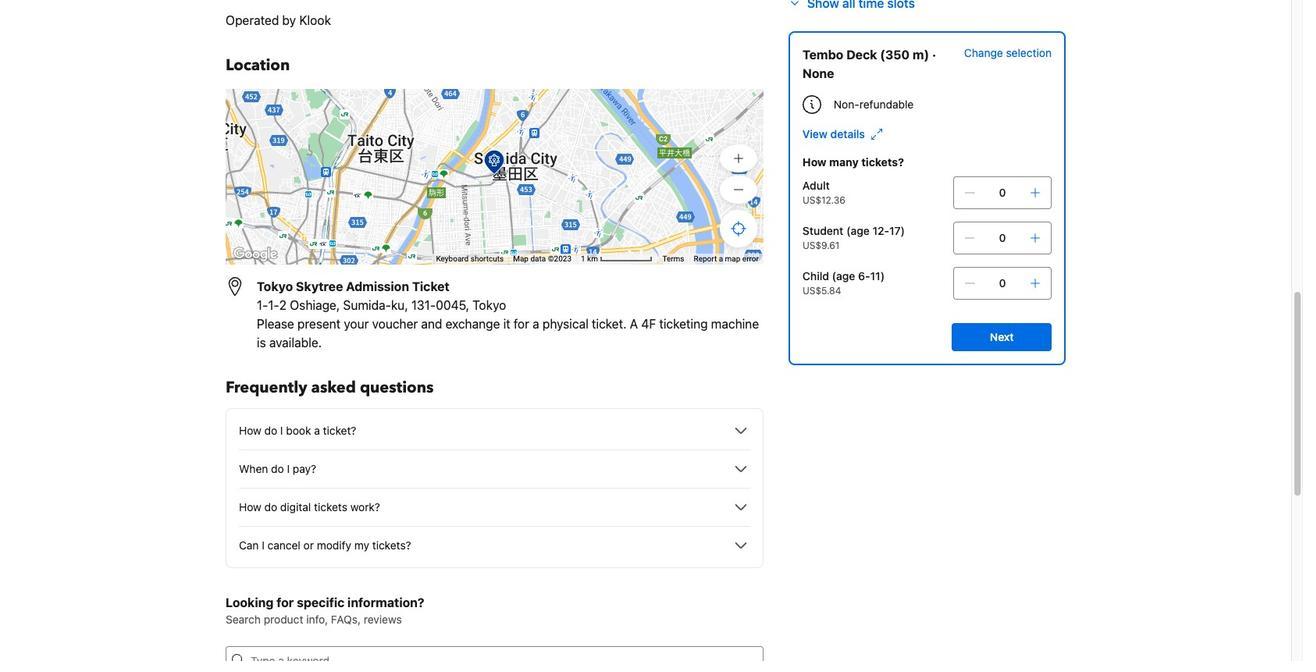 Task type: locate. For each thing, give the bounding box(es) containing it.
(age inside child (age 6-11) us$5.84
[[832, 270, 856, 283]]

tickets
[[314, 501, 348, 514]]

many
[[830, 155, 859, 169]]

1 0 from the top
[[1000, 186, 1007, 199]]

how up when
[[239, 424, 262, 437]]

us$5.84
[[803, 285, 842, 297]]

1-
[[257, 298, 268, 312], [268, 298, 279, 312]]

(age for 6-
[[832, 270, 856, 283]]

work?
[[351, 501, 380, 514]]

when do i pay?
[[239, 462, 316, 476]]

a
[[630, 317, 638, 331]]

tembo
[[803, 48, 844, 62]]

next button
[[953, 323, 1052, 352]]

1 vertical spatial a
[[533, 317, 540, 331]]

1 horizontal spatial for
[[514, 317, 530, 331]]

1 horizontal spatial a
[[533, 317, 540, 331]]

non-refundable
[[834, 98, 914, 111]]

map
[[513, 255, 529, 263]]

0 vertical spatial how
[[803, 155, 827, 169]]

i right can
[[262, 539, 265, 552]]

questions
[[360, 377, 434, 398]]

frequently asked questions
[[226, 377, 434, 398]]

1- left 2
[[257, 298, 268, 312]]

0045,
[[436, 298, 470, 312]]

0 horizontal spatial for
[[277, 596, 294, 610]]

us$9.61
[[803, 240, 840, 252]]

tickets? inside dropdown button
[[372, 539, 411, 552]]

machine
[[711, 317, 759, 331]]

shortcuts
[[471, 255, 504, 263]]

view
[[803, 127, 828, 141]]

error
[[743, 255, 759, 263]]

1 km
[[581, 255, 600, 263]]

looking
[[226, 596, 274, 610]]

0 vertical spatial do
[[264, 424, 277, 437]]

0 for 17)
[[1000, 231, 1007, 245]]

do left digital
[[264, 501, 277, 514]]

next
[[990, 330, 1014, 344]]

m)
[[913, 48, 930, 62]]

how up can
[[239, 501, 262, 514]]

map data ©2023
[[513, 255, 572, 263]]

0
[[1000, 186, 1007, 199], [1000, 231, 1007, 245], [1000, 277, 1007, 290]]

how do i book a ticket?
[[239, 424, 357, 437]]

how do digital tickets work? button
[[239, 498, 751, 517]]

a right it
[[533, 317, 540, 331]]

cancel
[[268, 539, 301, 552]]

2 vertical spatial do
[[264, 501, 277, 514]]

for up product in the bottom of the page
[[277, 596, 294, 610]]

info,
[[306, 613, 328, 627]]

for inside the tokyo skytree admission ticket 1-1-2 oshiage, sumida-ku, 131-0045, tokyo please present your voucher and exchange it for a physical ticket. a 4f ticketing machine is available.
[[514, 317, 530, 331]]

0 horizontal spatial a
[[314, 424, 320, 437]]

report a map error
[[694, 255, 759, 263]]

1 vertical spatial 0
[[1000, 231, 1007, 245]]

0 horizontal spatial tokyo
[[257, 280, 293, 294]]

1- up the please
[[268, 298, 279, 312]]

1 vertical spatial i
[[287, 462, 290, 476]]

(age inside student (age 12-17) us$9.61
[[847, 224, 870, 237]]

student
[[803, 224, 844, 237]]

1 horizontal spatial tickets?
[[862, 155, 905, 169]]

(age for 12-
[[847, 224, 870, 237]]

reviews
[[364, 613, 402, 627]]

do
[[264, 424, 277, 437], [271, 462, 284, 476], [264, 501, 277, 514]]

(age left 12-
[[847, 224, 870, 237]]

none
[[803, 66, 835, 80]]

i for pay?
[[287, 462, 290, 476]]

do inside 'dropdown button'
[[271, 462, 284, 476]]

0 vertical spatial i
[[280, 424, 283, 437]]

for inside looking for specific information? search product info, faqs, reviews
[[277, 596, 294, 610]]

12-
[[873, 224, 890, 237]]

klook
[[299, 13, 331, 27]]

location
[[226, 55, 290, 76]]

tickets? right many at the right of page
[[862, 155, 905, 169]]

0 horizontal spatial tickets?
[[372, 539, 411, 552]]

do left book
[[264, 424, 277, 437]]

1 vertical spatial (age
[[832, 270, 856, 283]]

2 horizontal spatial i
[[287, 462, 290, 476]]

0 vertical spatial (age
[[847, 224, 870, 237]]

how up adult
[[803, 155, 827, 169]]

1 km button
[[577, 254, 658, 265]]

child (age 6-11) us$5.84
[[803, 270, 885, 297]]

i
[[280, 424, 283, 437], [287, 462, 290, 476], [262, 539, 265, 552]]

1 horizontal spatial tokyo
[[473, 298, 506, 312]]

modify
[[317, 539, 352, 552]]

tickets? right my
[[372, 539, 411, 552]]

2 vertical spatial 0
[[1000, 277, 1007, 290]]

for
[[514, 317, 530, 331], [277, 596, 294, 610]]

tokyo up 2
[[257, 280, 293, 294]]

a left map
[[719, 255, 723, 263]]

i for book
[[280, 424, 283, 437]]

1 vertical spatial how
[[239, 424, 262, 437]]

how for how do digital tickets work?
[[239, 501, 262, 514]]

a
[[719, 255, 723, 263], [533, 317, 540, 331], [314, 424, 320, 437]]

product
[[264, 613, 303, 627]]

change selection
[[965, 46, 1052, 59]]

2 vertical spatial how
[[239, 501, 262, 514]]

2 vertical spatial a
[[314, 424, 320, 437]]

3 0 from the top
[[1000, 277, 1007, 290]]

1 vertical spatial do
[[271, 462, 284, 476]]

11)
[[871, 270, 885, 283]]

0 vertical spatial for
[[514, 317, 530, 331]]

0 for 11)
[[1000, 277, 1007, 290]]

do right when
[[271, 462, 284, 476]]

a right book
[[314, 424, 320, 437]]

how for how many tickets?
[[803, 155, 827, 169]]

keyboard shortcuts button
[[436, 254, 504, 265]]

1 horizontal spatial i
[[280, 424, 283, 437]]

how
[[803, 155, 827, 169], [239, 424, 262, 437], [239, 501, 262, 514]]

1 1- from the left
[[257, 298, 268, 312]]

2 0 from the top
[[1000, 231, 1007, 245]]

when do i pay? button
[[239, 460, 751, 479]]

0 vertical spatial 0
[[1000, 186, 1007, 199]]

operated by klook
[[226, 13, 331, 27]]

0 horizontal spatial i
[[262, 539, 265, 552]]

tembo deck (350 m) · none
[[803, 48, 937, 80]]

i left the pay?
[[287, 462, 290, 476]]

0 vertical spatial a
[[719, 255, 723, 263]]

(age left "6-"
[[832, 270, 856, 283]]

i left book
[[280, 424, 283, 437]]

(350
[[881, 48, 910, 62]]

do for pay?
[[271, 462, 284, 476]]

data
[[531, 255, 546, 263]]

1 vertical spatial for
[[277, 596, 294, 610]]

tokyo up exchange
[[473, 298, 506, 312]]

terms link
[[663, 255, 685, 263]]

1
[[581, 255, 586, 263]]

for right it
[[514, 317, 530, 331]]

1 vertical spatial tickets?
[[372, 539, 411, 552]]

i inside 'dropdown button'
[[287, 462, 290, 476]]

faqs,
[[331, 613, 361, 627]]



Task type: vqa. For each thing, say whether or not it's contained in the screenshot.
the Premium is the most popular car group to rent in the United States, followed by SUV and medium.
no



Task type: describe. For each thing, give the bounding box(es) containing it.
ticketing
[[660, 317, 708, 331]]

Type a keyword field
[[245, 647, 764, 662]]

keyboard shortcuts
[[436, 255, 504, 263]]

2 horizontal spatial a
[[719, 255, 723, 263]]

looking for specific information? search product info, faqs, reviews
[[226, 596, 425, 627]]

do for book
[[264, 424, 277, 437]]

ticket
[[412, 280, 450, 294]]

selection
[[1007, 46, 1052, 59]]

can i cancel or modify my tickets? button
[[239, 537, 751, 555]]

how for how do i book a ticket?
[[239, 424, 262, 437]]

it
[[504, 317, 511, 331]]

skytree
[[296, 280, 343, 294]]

information?
[[348, 596, 425, 610]]

do for tickets
[[264, 501, 277, 514]]

how do i book a ticket? button
[[239, 422, 751, 441]]

or
[[304, 539, 314, 552]]

·
[[933, 48, 937, 62]]

my
[[354, 539, 369, 552]]

refundable
[[860, 98, 914, 111]]

non-
[[834, 98, 860, 111]]

change selection link
[[965, 45, 1052, 83]]

0 vertical spatial tickets?
[[862, 155, 905, 169]]

4f
[[642, 317, 656, 331]]

your
[[344, 317, 369, 331]]

pay?
[[293, 462, 316, 476]]

is
[[257, 336, 266, 350]]

keyboard
[[436, 255, 469, 263]]

view details
[[803, 127, 865, 141]]

km
[[588, 255, 598, 263]]

when
[[239, 462, 268, 476]]

17)
[[890, 224, 905, 237]]

frequently
[[226, 377, 307, 398]]

operated
[[226, 13, 279, 27]]

adult us$12.36
[[803, 179, 846, 206]]

6-
[[859, 270, 871, 283]]

can i cancel or modify my tickets?
[[239, 539, 411, 552]]

how many tickets?
[[803, 155, 905, 169]]

present
[[298, 317, 341, 331]]

oshiage,
[[290, 298, 340, 312]]

1 vertical spatial tokyo
[[473, 298, 506, 312]]

tokyo skytree admission ticket 1-1-2 oshiage, sumida-ku, 131-0045, tokyo please present your voucher and exchange it for a physical ticket. a 4f ticketing machine is available.
[[257, 280, 759, 350]]

ticket.
[[592, 317, 627, 331]]

exchange
[[446, 317, 500, 331]]

©2023
[[548, 255, 572, 263]]

map region
[[226, 89, 764, 265]]

student (age 12-17) us$9.61
[[803, 224, 905, 252]]

2 vertical spatial i
[[262, 539, 265, 552]]

physical
[[543, 317, 589, 331]]

2
[[279, 298, 287, 312]]

change
[[965, 46, 1004, 59]]

and
[[421, 317, 442, 331]]

can
[[239, 539, 259, 552]]

asked
[[311, 377, 356, 398]]

0 vertical spatial tokyo
[[257, 280, 293, 294]]

by
[[282, 13, 296, 27]]

ku,
[[391, 298, 408, 312]]

search
[[226, 613, 261, 627]]

a inside the tokyo skytree admission ticket 1-1-2 oshiage, sumida-ku, 131-0045, tokyo please present your voucher and exchange it for a physical ticket. a 4f ticketing machine is available.
[[533, 317, 540, 331]]

ticket?
[[323, 424, 357, 437]]

how do digital tickets work?
[[239, 501, 380, 514]]

sumida-
[[343, 298, 391, 312]]

2 1- from the left
[[268, 298, 279, 312]]

voucher
[[372, 317, 418, 331]]

admission
[[346, 280, 409, 294]]

a inside dropdown button
[[314, 424, 320, 437]]

google image
[[230, 245, 281, 265]]

details
[[831, 127, 865, 141]]

please
[[257, 317, 294, 331]]

131-
[[412, 298, 436, 312]]

deck
[[847, 48, 878, 62]]

specific
[[297, 596, 345, 610]]

view details link
[[803, 127, 883, 142]]

adult
[[803, 179, 830, 192]]

child
[[803, 270, 830, 283]]

digital
[[280, 501, 311, 514]]



